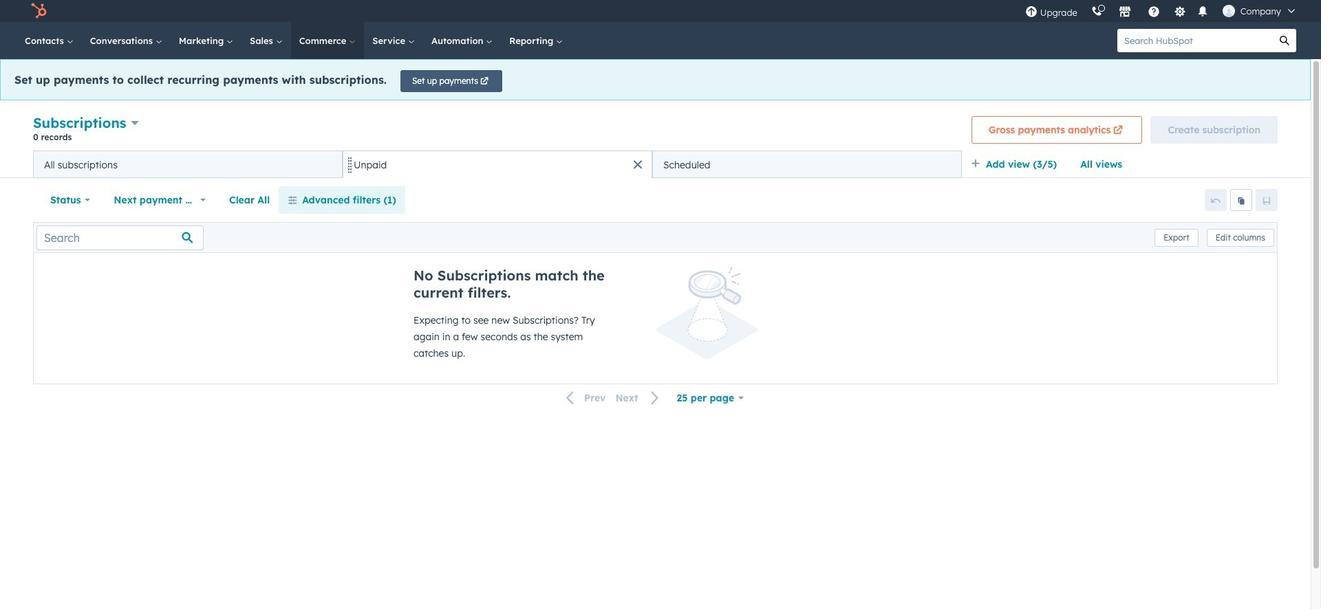 Task type: describe. For each thing, give the bounding box(es) containing it.
marketplaces image
[[1119, 6, 1131, 19]]



Task type: vqa. For each thing, say whether or not it's contained in the screenshot.
Pagination "navigation"
yes



Task type: locate. For each thing, give the bounding box(es) containing it.
banner
[[33, 112, 1278, 151]]

Search search field
[[36, 225, 204, 250]]

jacob simon image
[[1223, 5, 1235, 17]]

menu
[[1018, 0, 1305, 22]]

pagination navigation
[[558, 389, 668, 408]]

Search HubSpot search field
[[1118, 29, 1273, 52]]



